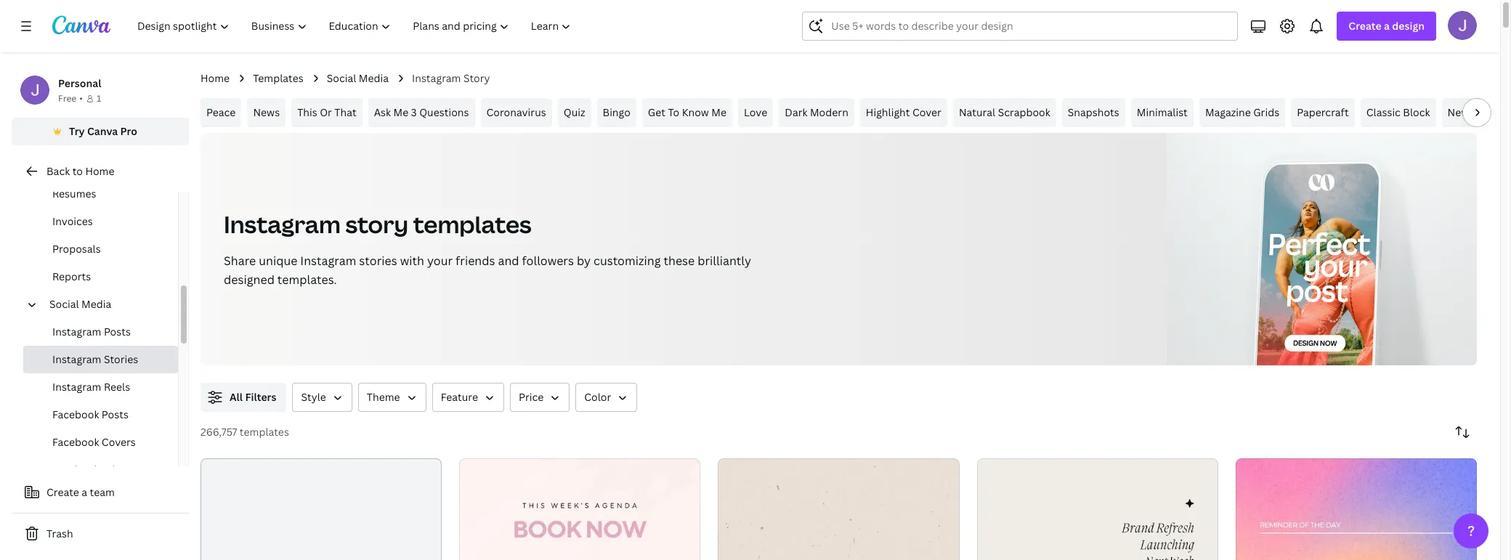 Task type: locate. For each thing, give the bounding box(es) containing it.
1 vertical spatial social media link
[[44, 291, 169, 318]]

a inside button
[[82, 485, 87, 499]]

1 vertical spatial templates
[[240, 425, 289, 439]]

0 vertical spatial posts
[[104, 325, 131, 339]]

style
[[301, 390, 326, 404]]

try canva pro button
[[12, 118, 189, 145]]

scrapbook
[[998, 105, 1051, 119]]

0 horizontal spatial social
[[49, 297, 79, 311]]

this
[[297, 105, 317, 119]]

Search search field
[[832, 12, 1229, 40]]

theme button
[[358, 383, 426, 412]]

facebook
[[52, 408, 99, 421], [52, 435, 99, 449], [52, 463, 99, 477]]

facebook up create a team
[[52, 463, 99, 477]]

0 vertical spatial templates
[[413, 209, 532, 240]]

instagram posts link
[[23, 318, 178, 346]]

team
[[90, 485, 115, 499]]

1 vertical spatial posts
[[102, 408, 129, 421]]

cover
[[913, 105, 942, 119]]

me left 3
[[393, 105, 409, 119]]

know
[[682, 105, 709, 119]]

0 horizontal spatial home
[[85, 164, 114, 178]]

try
[[69, 124, 85, 138]]

create
[[1349, 19, 1382, 33], [47, 485, 79, 499]]

0 horizontal spatial create
[[47, 485, 79, 499]]

instagram inside 'share unique instagram stories with your friends and followers by customizing these brilliantly designed templates.'
[[300, 253, 356, 269]]

1 horizontal spatial home
[[201, 71, 230, 85]]

trash
[[47, 527, 73, 541]]

resumes
[[52, 187, 96, 201]]

1 vertical spatial a
[[82, 485, 87, 499]]

a left design
[[1384, 19, 1390, 33]]

266,757 templates
[[201, 425, 289, 439]]

3 facebook from the top
[[52, 463, 99, 477]]

instagram reels
[[52, 380, 130, 394]]

home up the peace
[[201, 71, 230, 85]]

orange pink textured gradient motivational quote instagram story image
[[1236, 459, 1477, 560]]

instagram for instagram stories
[[52, 352, 101, 366]]

home
[[201, 71, 230, 85], [85, 164, 114, 178]]

ask
[[374, 105, 391, 119]]

natural
[[959, 105, 996, 119]]

2 facebook from the top
[[52, 435, 99, 449]]

stories
[[359, 253, 397, 269]]

papercraft
[[1297, 105, 1349, 119]]

instagram up instagram reels
[[52, 352, 101, 366]]

posts down reels
[[102, 408, 129, 421]]

0 vertical spatial home
[[201, 71, 230, 85]]

posts for instagram posts
[[104, 325, 131, 339]]

love link
[[738, 98, 773, 127]]

0 vertical spatial social media link
[[327, 70, 389, 86]]

a inside dropdown button
[[1384, 19, 1390, 33]]

instagram inside 'link'
[[52, 325, 101, 339]]

block
[[1403, 105, 1430, 119]]

1 horizontal spatial social media link
[[327, 70, 389, 86]]

create left design
[[1349, 19, 1382, 33]]

templates
[[253, 71, 304, 85]]

social media
[[327, 71, 389, 85], [49, 297, 111, 311]]

and
[[498, 253, 519, 269]]

0 vertical spatial a
[[1384, 19, 1390, 33]]

social media up that
[[327, 71, 389, 85]]

1 vertical spatial facebook
[[52, 435, 99, 449]]

1 horizontal spatial a
[[1384, 19, 1390, 33]]

share
[[224, 253, 256, 269]]

questions
[[419, 105, 469, 119]]

social media link up that
[[327, 70, 389, 86]]

to
[[668, 105, 680, 119]]

266,757
[[201, 425, 237, 439]]

by
[[577, 253, 591, 269]]

facebook up the "facebook ads"
[[52, 435, 99, 449]]

instagram up facebook posts
[[52, 380, 101, 394]]

classic block
[[1367, 105, 1430, 119]]

get to know me link
[[642, 98, 732, 127]]

templates down filters
[[240, 425, 289, 439]]

social media inside the social media link
[[49, 297, 111, 311]]

0 horizontal spatial media
[[81, 297, 111, 311]]

0 horizontal spatial social media
[[49, 297, 111, 311]]

posts up "stories"
[[104, 325, 131, 339]]

instagram up templates.
[[300, 253, 356, 269]]

instagram up unique
[[224, 209, 341, 240]]

1 horizontal spatial create
[[1349, 19, 1382, 33]]

1 horizontal spatial templates
[[413, 209, 532, 240]]

media up ask
[[359, 71, 389, 85]]

stories
[[104, 352, 138, 366]]

1 horizontal spatial social
[[327, 71, 356, 85]]

1 horizontal spatial social media
[[327, 71, 389, 85]]

facebook down instagram reels
[[52, 408, 99, 421]]

story
[[345, 209, 409, 240]]

None search field
[[802, 12, 1238, 41]]

instagram
[[412, 71, 461, 85], [224, 209, 341, 240], [300, 253, 356, 269], [52, 325, 101, 339], [52, 352, 101, 366], [52, 380, 101, 394]]

jacob simon image
[[1448, 11, 1477, 40]]

social up that
[[327, 71, 356, 85]]

new link
[[1442, 98, 1475, 127]]

papercraft link
[[1291, 98, 1355, 127]]

templates.
[[277, 272, 337, 288]]

0 horizontal spatial social media link
[[44, 291, 169, 318]]

theme
[[367, 390, 400, 404]]

pro
[[120, 124, 137, 138]]

0 vertical spatial create
[[1349, 19, 1382, 33]]

snapshots link
[[1062, 98, 1125, 127]]

trash link
[[12, 520, 189, 549]]

0 horizontal spatial me
[[393, 105, 409, 119]]

create inside dropdown button
[[1349, 19, 1382, 33]]

friends
[[456, 253, 495, 269]]

highlight
[[866, 105, 910, 119]]

home right to at the top
[[85, 164, 114, 178]]

0 horizontal spatial a
[[82, 485, 87, 499]]

•
[[79, 92, 83, 105]]

customizing
[[594, 253, 661, 269]]

instagram story templates
[[224, 209, 532, 240]]

1 me from the left
[[393, 105, 409, 119]]

1 vertical spatial social media
[[49, 297, 111, 311]]

posts inside instagram posts 'link'
[[104, 325, 131, 339]]

social down reports
[[49, 297, 79, 311]]

1
[[97, 92, 101, 105]]

1 horizontal spatial me
[[712, 105, 727, 119]]

designed
[[224, 272, 275, 288]]

create down the "facebook ads"
[[47, 485, 79, 499]]

magazine grids
[[1205, 105, 1280, 119]]

0 vertical spatial media
[[359, 71, 389, 85]]

1 facebook from the top
[[52, 408, 99, 421]]

instagram posts
[[52, 325, 131, 339]]

Sort by button
[[1448, 418, 1477, 447]]

0 vertical spatial facebook
[[52, 408, 99, 421]]

that
[[335, 105, 357, 119]]

social media down reports
[[49, 297, 111, 311]]

top level navigation element
[[128, 12, 584, 41]]

templates
[[413, 209, 532, 240], [240, 425, 289, 439]]

2 vertical spatial facebook
[[52, 463, 99, 477]]

2 me from the left
[[712, 105, 727, 119]]

posts inside facebook posts link
[[102, 408, 129, 421]]

unique
[[259, 253, 298, 269]]

pink minimalist book now availability nail salon instagram story image
[[459, 459, 701, 560]]

social
[[327, 71, 356, 85], [49, 297, 79, 311]]

minimalist link
[[1131, 98, 1194, 127]]

reels
[[104, 380, 130, 394]]

a left team in the bottom of the page
[[82, 485, 87, 499]]

social media link up instagram posts
[[44, 291, 169, 318]]

templates up friends
[[413, 209, 532, 240]]

bingo
[[603, 105, 631, 119]]

highlight cover link
[[860, 98, 948, 127]]

media
[[359, 71, 389, 85], [81, 297, 111, 311]]

1 vertical spatial create
[[47, 485, 79, 499]]

instagram up instagram stories
[[52, 325, 101, 339]]

facebook posts link
[[23, 401, 178, 429]]

media down reports link
[[81, 297, 111, 311]]

instagram story templates image
[[1167, 133, 1477, 366], [1256, 163, 1380, 384]]

ask me 3 questions link
[[368, 98, 475, 127]]

1 vertical spatial media
[[81, 297, 111, 311]]

create inside button
[[47, 485, 79, 499]]

me right know
[[712, 105, 727, 119]]

instagram up questions
[[412, 71, 461, 85]]

reports link
[[23, 263, 178, 291]]

0 vertical spatial social media
[[327, 71, 389, 85]]

resumes link
[[23, 180, 178, 208]]



Task type: vqa. For each thing, say whether or not it's contained in the screenshot.
button
no



Task type: describe. For each thing, give the bounding box(es) containing it.
create a design button
[[1337, 12, 1437, 41]]

snapshots
[[1068, 105, 1120, 119]]

or
[[320, 105, 332, 119]]

color
[[584, 390, 611, 404]]

neutral beige simple minimalist plain text block instagram story image
[[718, 459, 960, 560]]

instagram for instagram reels
[[52, 380, 101, 394]]

style button
[[292, 383, 352, 412]]

coronavirus link
[[481, 98, 552, 127]]

posts for facebook posts
[[102, 408, 129, 421]]

price
[[519, 390, 544, 404]]

this or that
[[297, 105, 357, 119]]

canva
[[87, 124, 118, 138]]

love
[[744, 105, 768, 119]]

0 horizontal spatial templates
[[240, 425, 289, 439]]

facebook for facebook ads
[[52, 463, 99, 477]]

free •
[[58, 92, 83, 105]]

grids
[[1254, 105, 1280, 119]]

quiz link
[[558, 98, 591, 127]]

color button
[[576, 383, 638, 412]]

facebook for facebook covers
[[52, 435, 99, 449]]

filters
[[245, 390, 276, 404]]

a for design
[[1384, 19, 1390, 33]]

instagram stories
[[52, 352, 138, 366]]

ask me 3 questions
[[374, 105, 469, 119]]

price button
[[510, 383, 570, 412]]

modern
[[810, 105, 849, 119]]

all filters button
[[201, 383, 287, 412]]

facebook covers
[[52, 435, 136, 449]]

a for team
[[82, 485, 87, 499]]

facebook for facebook posts
[[52, 408, 99, 421]]

classic
[[1367, 105, 1401, 119]]

coronavirus
[[486, 105, 546, 119]]

home link
[[201, 70, 230, 86]]

invoices link
[[23, 208, 178, 235]]

0 vertical spatial social
[[327, 71, 356, 85]]

get
[[648, 105, 666, 119]]

natural scrapbook
[[959, 105, 1051, 119]]

story
[[464, 71, 490, 85]]

magazine grids link
[[1200, 98, 1286, 127]]

free
[[58, 92, 76, 105]]

try canva pro
[[69, 124, 137, 138]]

social media for topmost the social media link
[[327, 71, 389, 85]]

share unique instagram stories with your friends and followers by customizing these brilliantly designed templates.
[[224, 253, 751, 288]]

to
[[72, 164, 83, 178]]

facebook ads link
[[23, 456, 178, 484]]

instagram reels link
[[23, 373, 178, 401]]

dark modern link
[[779, 98, 854, 127]]

news link
[[247, 98, 286, 127]]

these
[[664, 253, 695, 269]]

ads
[[102, 463, 120, 477]]

back
[[47, 164, 70, 178]]

3
[[411, 105, 417, 119]]

beige minimalistic modern coming soon launch instagram story image
[[977, 459, 1218, 560]]

create for create a design
[[1349, 19, 1382, 33]]

create a team
[[47, 485, 115, 499]]

dark modern
[[785, 105, 849, 119]]

brilliantly
[[698, 253, 751, 269]]

templates link
[[253, 70, 304, 86]]

classic block link
[[1361, 98, 1436, 127]]

feature
[[441, 390, 478, 404]]

new
[[1448, 105, 1469, 119]]

bingo link
[[597, 98, 636, 127]]

instagram for instagram posts
[[52, 325, 101, 339]]

highlight cover
[[866, 105, 942, 119]]

followers
[[522, 253, 574, 269]]

proposals
[[52, 242, 101, 256]]

create a team button
[[12, 478, 189, 507]]

1 vertical spatial home
[[85, 164, 114, 178]]

minimalist
[[1137, 105, 1188, 119]]

proposals link
[[23, 235, 178, 263]]

get to know me
[[648, 105, 727, 119]]

back to home
[[47, 164, 114, 178]]

create for create a team
[[47, 485, 79, 499]]

1 vertical spatial social
[[49, 297, 79, 311]]

create a design
[[1349, 19, 1425, 33]]

quiz
[[564, 105, 585, 119]]

your
[[427, 253, 453, 269]]

instagram for instagram story templates
[[224, 209, 341, 240]]

facebook ads
[[52, 463, 120, 477]]

social media for left the social media link
[[49, 297, 111, 311]]

1 horizontal spatial media
[[359, 71, 389, 85]]

reports
[[52, 270, 91, 283]]

instagram story
[[412, 71, 490, 85]]

instagram for instagram story
[[412, 71, 461, 85]]

with
[[400, 253, 424, 269]]

all filters
[[230, 390, 276, 404]]



